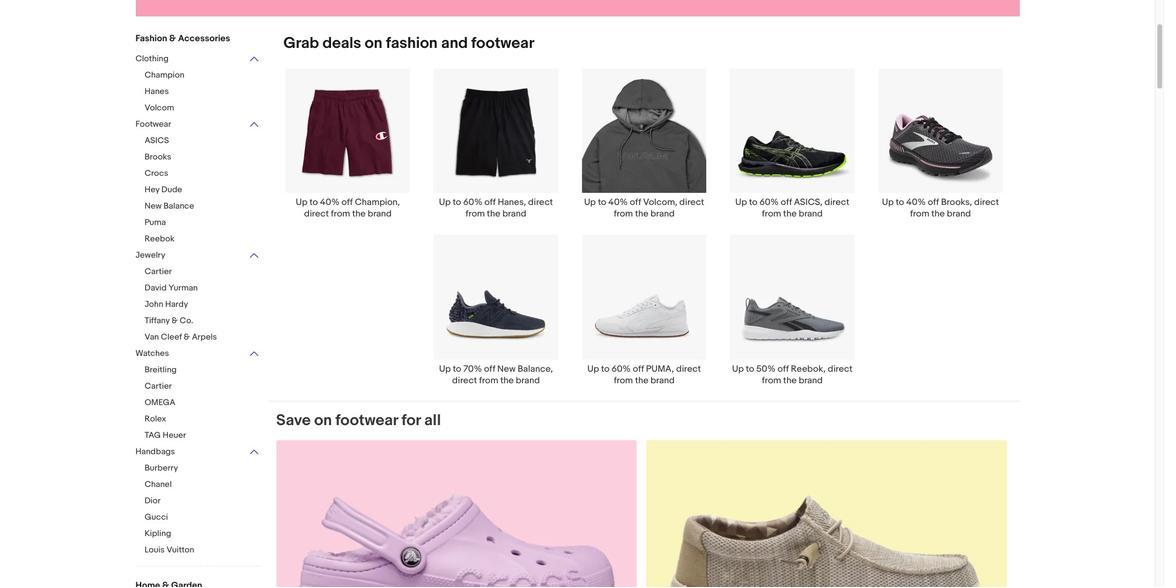 Task type: locate. For each thing, give the bounding box(es) containing it.
to inside up to 50% off reebok, direct from the brand
[[746, 363, 755, 375]]

off left volcom,
[[630, 197, 641, 208]]

up to 40% off brooks, direct from the brand link
[[867, 68, 1015, 220]]

to inside up to 40% off volcom, direct from the brand
[[598, 197, 607, 208]]

1 vertical spatial cartier
[[145, 381, 172, 391]]

direct for up to 40% off champion, direct from the brand
[[304, 208, 329, 220]]

40% inside "up to 40% off champion, direct from the brand"
[[320, 197, 340, 208]]

the inside up to 50% off reebok, direct from the brand
[[784, 375, 797, 386]]

the for up to 60% off puma, direct from the brand
[[635, 375, 649, 386]]

from inside "up to 40% off champion, direct from the brand"
[[331, 208, 350, 220]]

clothing
[[136, 53, 169, 64]]

the for up to 40% off champion, direct from the brand
[[352, 208, 366, 220]]

direct inside "up to 40% off champion, direct from the brand"
[[304, 208, 329, 220]]

brand for up to 60% off asics, direct from the brand
[[799, 208, 823, 220]]

0 horizontal spatial 40%
[[320, 197, 340, 208]]

up to 50% off reebok, direct from the brand link
[[719, 234, 867, 386]]

1 horizontal spatial on
[[365, 34, 383, 53]]

from for up to 60% off puma, direct from the brand
[[614, 375, 633, 386]]

up to 70% off new balance, direct from the brand
[[439, 363, 553, 386]]

crocs link
[[145, 168, 269, 180]]

new
[[145, 201, 162, 211], [497, 363, 516, 375]]

off inside "up to 40% off champion, direct from the brand"
[[342, 197, 353, 208]]

0 vertical spatial cartier link
[[145, 266, 269, 278]]

cartier up david
[[145, 266, 172, 277]]

off left puma, at the right bottom
[[633, 363, 644, 375]]

1 vertical spatial new
[[497, 363, 516, 375]]

2 horizontal spatial 40%
[[907, 197, 926, 208]]

up inside up to 40% off volcom, direct from the brand
[[584, 197, 596, 208]]

balance
[[164, 201, 194, 211]]

0 vertical spatial &
[[169, 33, 176, 44]]

None text field
[[276, 440, 637, 587], [647, 440, 1008, 587], [276, 440, 637, 587], [647, 440, 1008, 587]]

70%
[[463, 363, 482, 375]]

up to 40% off champion, direct from the brand
[[296, 197, 400, 220]]

0 vertical spatial cartier
[[145, 266, 172, 277]]

puma,
[[646, 363, 674, 375]]

the inside the "up to 60% off hanes, direct from the brand"
[[487, 208, 501, 220]]

off left the "hanes,"
[[485, 197, 496, 208]]

off
[[342, 197, 353, 208], [485, 197, 496, 208], [630, 197, 641, 208], [781, 197, 792, 208], [928, 197, 939, 208], [484, 363, 495, 375], [633, 363, 644, 375], [778, 363, 789, 375]]

direct for up to 50% off reebok, direct from the brand
[[828, 363, 853, 375]]

up inside up to 70% off new balance, direct from the brand
[[439, 363, 451, 375]]

up to 60% off hanes, direct from the brand
[[439, 197, 553, 220]]

off inside up to 60% off puma, direct from the brand
[[633, 363, 644, 375]]

off inside up to 70% off new balance, direct from the brand
[[484, 363, 495, 375]]

the for up to 40% off volcom, direct from the brand
[[635, 208, 649, 220]]

3 40% from the left
[[907, 197, 926, 208]]

hanes,
[[498, 197, 526, 208]]

the
[[352, 208, 366, 220], [487, 208, 501, 220], [635, 208, 649, 220], [784, 208, 797, 220], [932, 208, 945, 220], [501, 375, 514, 386], [635, 375, 649, 386], [784, 375, 797, 386]]

50%
[[757, 363, 776, 375]]

for
[[402, 411, 421, 430]]

louis
[[145, 545, 165, 555]]

to inside up to 70% off new balance, direct from the brand
[[453, 363, 461, 375]]

1 vertical spatial footwear
[[336, 411, 398, 430]]

up inside up to 50% off reebok, direct from the brand
[[732, 363, 744, 375]]

tiffany
[[145, 315, 170, 326]]

from inside the "up to 60% off hanes, direct from the brand"
[[466, 208, 485, 220]]

off left brooks,
[[928, 197, 939, 208]]

footwear right and
[[471, 34, 535, 53]]

direct inside up to 70% off new balance, direct from the brand
[[452, 375, 477, 386]]

from inside up to 40% off volcom, direct from the brand
[[614, 208, 633, 220]]

hanes
[[145, 86, 169, 96]]

from left the champion,
[[331, 208, 350, 220]]

footwear
[[471, 34, 535, 53], [336, 411, 398, 430]]

up inside up to 60% off asics, direct from the brand
[[736, 197, 747, 208]]

from for up to 40% off brooks, direct from the brand
[[911, 208, 930, 220]]

off left the champion,
[[342, 197, 353, 208]]

1 horizontal spatial 40%
[[609, 197, 628, 208]]

& left 'co.'
[[172, 315, 178, 326]]

from left reebok, at the bottom of the page
[[762, 375, 782, 386]]

the for up to 60% off hanes, direct from the brand
[[487, 208, 501, 220]]

direct inside up to 40% off volcom, direct from the brand
[[680, 197, 705, 208]]

to inside the "up to 60% off hanes, direct from the brand"
[[453, 197, 461, 208]]

& right cleef
[[184, 332, 190, 342]]

direct inside "up to 40% off brooks, direct from the brand"
[[975, 197, 999, 208]]

off for new
[[484, 363, 495, 375]]

off left asics,
[[781, 197, 792, 208]]

up inside "up to 40% off champion, direct from the brand"
[[296, 197, 308, 208]]

cartier link down breitling link
[[145, 381, 269, 392]]

to
[[310, 197, 318, 208], [453, 197, 461, 208], [598, 197, 607, 208], [749, 197, 758, 208], [896, 197, 905, 208], [453, 363, 461, 375], [601, 363, 610, 375], [746, 363, 755, 375]]

40% left the champion,
[[320, 197, 340, 208]]

off inside "up to 40% off brooks, direct from the brand"
[[928, 197, 939, 208]]

up to 50% off reebok, direct from the brand
[[732, 363, 853, 386]]

direct inside up to 60% off puma, direct from the brand
[[676, 363, 701, 375]]

from left brooks,
[[911, 208, 930, 220]]

40% for brooks,
[[907, 197, 926, 208]]

up to 70% off new balance, direct from the brand link
[[422, 234, 570, 386]]

up for up to 60% off hanes, direct from the brand
[[439, 197, 451, 208]]

heuer
[[163, 430, 186, 440]]

kipling link
[[145, 528, 269, 540]]

the inside "up to 40% off brooks, direct from the brand"
[[932, 208, 945, 220]]

60% left puma, at the right bottom
[[612, 363, 631, 375]]

from inside "up to 40% off brooks, direct from the brand"
[[911, 208, 930, 220]]

60% left asics,
[[760, 197, 779, 208]]

direct for up to 40% off brooks, direct from the brand
[[975, 197, 999, 208]]

to inside up to 60% off asics, direct from the brand
[[749, 197, 758, 208]]

1 horizontal spatial 60%
[[612, 363, 631, 375]]

up inside "up to 40% off brooks, direct from the brand"
[[882, 197, 894, 208]]

brand for up to 40% off volcom, direct from the brand
[[651, 208, 675, 220]]

puma
[[145, 217, 166, 227]]

0 horizontal spatial 60%
[[463, 197, 483, 208]]

up for up to 60% off puma, direct from the brand
[[588, 363, 599, 375]]

puma link
[[145, 217, 269, 229]]

from left the "hanes,"
[[466, 208, 485, 220]]

direct inside up to 60% off asics, direct from the brand
[[825, 197, 850, 208]]

2 40% from the left
[[609, 197, 628, 208]]

off right 50%
[[778, 363, 789, 375]]

jewelry
[[136, 250, 165, 260]]

brand inside "up to 40% off brooks, direct from the brand"
[[947, 208, 971, 220]]

brand inside the "up to 60% off hanes, direct from the brand"
[[503, 208, 527, 220]]

40% for champion,
[[320, 197, 340, 208]]

off inside the "up to 60% off hanes, direct from the brand"
[[485, 197, 496, 208]]

direct for up to 60% off asics, direct from the brand
[[825, 197, 850, 208]]

brand inside up to 40% off volcom, direct from the brand
[[651, 208, 675, 220]]

direct
[[528, 197, 553, 208], [680, 197, 705, 208], [825, 197, 850, 208], [975, 197, 999, 208], [304, 208, 329, 220], [676, 363, 701, 375], [828, 363, 853, 375], [452, 375, 477, 386]]

asics
[[145, 135, 169, 146]]

save
[[276, 411, 311, 430]]

off inside up to 40% off volcom, direct from the brand
[[630, 197, 641, 208]]

0 vertical spatial footwear
[[471, 34, 535, 53]]

0 horizontal spatial new
[[145, 201, 162, 211]]

yurman
[[169, 283, 198, 293]]

cartier up omega
[[145, 381, 172, 391]]

footwear left for
[[336, 411, 398, 430]]

rolex link
[[145, 414, 269, 425]]

breitling
[[145, 365, 177, 375]]

burberry link
[[145, 463, 269, 474]]

list
[[269, 68, 1020, 401]]

from
[[331, 208, 350, 220], [466, 208, 485, 220], [614, 208, 633, 220], [762, 208, 782, 220], [911, 208, 930, 220], [479, 375, 499, 386], [614, 375, 633, 386], [762, 375, 782, 386]]

breitling link
[[145, 365, 269, 376]]

1 cartier from the top
[[145, 266, 172, 277]]

watches
[[136, 348, 169, 358]]

deals
[[323, 34, 361, 53]]

1 vertical spatial on
[[314, 411, 332, 430]]

direct inside the "up to 60% off hanes, direct from the brand"
[[528, 197, 553, 208]]

60% inside up to 60% off puma, direct from the brand
[[612, 363, 631, 375]]

cartier
[[145, 266, 172, 277], [145, 381, 172, 391]]

from inside up to 60% off asics, direct from the brand
[[762, 208, 782, 220]]

40% inside "up to 40% off brooks, direct from the brand"
[[907, 197, 926, 208]]

van
[[145, 332, 159, 342]]

40% left brooks,
[[907, 197, 926, 208]]

0 vertical spatial new
[[145, 201, 162, 211]]

from left volcom,
[[614, 208, 633, 220]]

off inside up to 50% off reebok, direct from the brand
[[778, 363, 789, 375]]

60% inside up to 60% off asics, direct from the brand
[[760, 197, 779, 208]]

from left asics,
[[762, 208, 782, 220]]

1 40% from the left
[[320, 197, 340, 208]]

brand inside "up to 40% off champion, direct from the brand"
[[368, 208, 392, 220]]

brand for up to 60% off hanes, direct from the brand
[[503, 208, 527, 220]]

direct inside up to 50% off reebok, direct from the brand
[[828, 363, 853, 375]]

up inside up to 60% off puma, direct from the brand
[[588, 363, 599, 375]]

crocs
[[145, 168, 168, 178]]

reebok
[[145, 234, 175, 244]]

footwear button
[[136, 119, 260, 130]]

60% left the "hanes,"
[[463, 197, 483, 208]]

from for up to 60% off hanes, direct from the brand
[[466, 208, 485, 220]]

the inside up to 60% off puma, direct from the brand
[[635, 375, 649, 386]]

up inside the "up to 60% off hanes, direct from the brand"
[[439, 197, 451, 208]]

off for asics,
[[781, 197, 792, 208]]

up for up to 40% off champion, direct from the brand
[[296, 197, 308, 208]]

2 cartier from the top
[[145, 381, 172, 391]]

brand inside up to 50% off reebok, direct from the brand
[[799, 375, 823, 386]]

2 horizontal spatial 60%
[[760, 197, 779, 208]]

& right fashion
[[169, 33, 176, 44]]

off right 70%
[[484, 363, 495, 375]]

omega
[[145, 397, 175, 408]]

up to 60% off asics, direct from the brand
[[736, 197, 850, 220]]

on right the save
[[314, 411, 332, 430]]

from inside up to 60% off puma, direct from the brand
[[614, 375, 633, 386]]

60% for puma,
[[612, 363, 631, 375]]

chanel link
[[145, 479, 269, 491]]

the inside "up to 40% off champion, direct from the brand"
[[352, 208, 366, 220]]

hey dude link
[[145, 184, 269, 196]]

cartier link
[[145, 266, 269, 278], [145, 381, 269, 392]]

60% inside the "up to 60% off hanes, direct from the brand"
[[463, 197, 483, 208]]

brand
[[368, 208, 392, 220], [503, 208, 527, 220], [651, 208, 675, 220], [799, 208, 823, 220], [947, 208, 971, 220], [516, 375, 540, 386], [651, 375, 675, 386], [799, 375, 823, 386]]

off inside up to 60% off asics, direct from the brand
[[781, 197, 792, 208]]

1 horizontal spatial new
[[497, 363, 516, 375]]

to inside "up to 40% off brooks, direct from the brand"
[[896, 197, 905, 208]]

the inside up to 40% off volcom, direct from the brand
[[635, 208, 649, 220]]

1 vertical spatial cartier link
[[145, 381, 269, 392]]

to inside up to 60% off puma, direct from the brand
[[601, 363, 610, 375]]

0 vertical spatial on
[[365, 34, 383, 53]]

1 horizontal spatial footwear
[[471, 34, 535, 53]]

2 vertical spatial &
[[184, 332, 190, 342]]

fashion
[[136, 33, 167, 44]]

60%
[[463, 197, 483, 208], [760, 197, 779, 208], [612, 363, 631, 375]]

off for brooks,
[[928, 197, 939, 208]]

direct for up to 60% off hanes, direct from the brand
[[528, 197, 553, 208]]

from for up to 60% off asics, direct from the brand
[[762, 208, 782, 220]]

on right deals
[[365, 34, 383, 53]]

0 horizontal spatial footwear
[[336, 411, 398, 430]]

from left balance,
[[479, 375, 499, 386]]

new down hey
[[145, 201, 162, 211]]

up for up to 70% off new balance, direct from the brand
[[439, 363, 451, 375]]

2 cartier link from the top
[[145, 381, 269, 392]]

brand inside up to 60% off asics, direct from the brand
[[799, 208, 823, 220]]

grab
[[284, 34, 319, 53]]

off for champion,
[[342, 197, 353, 208]]

to inside "up to 40% off champion, direct from the brand"
[[310, 197, 318, 208]]

1 cartier link from the top
[[145, 266, 269, 278]]

all
[[424, 411, 441, 430]]

40% left volcom,
[[609, 197, 628, 208]]

cleef
[[161, 332, 182, 342]]

reebok,
[[791, 363, 826, 375]]

cartier link up david yurman link
[[145, 266, 269, 278]]

from left puma, at the right bottom
[[614, 375, 633, 386]]

the inside up to 60% off asics, direct from the brand
[[784, 208, 797, 220]]

champion,
[[355, 197, 400, 208]]

from inside up to 50% off reebok, direct from the brand
[[762, 375, 782, 386]]

list containing up to 40% off champion, direct from the brand
[[269, 68, 1020, 401]]

on
[[365, 34, 383, 53], [314, 411, 332, 430]]

the for up to 40% off brooks, direct from the brand
[[932, 208, 945, 220]]

new left balance,
[[497, 363, 516, 375]]

40% inside up to 40% off volcom, direct from the brand
[[609, 197, 628, 208]]

footwear
[[136, 119, 171, 129]]

brand inside up to 60% off puma, direct from the brand
[[651, 375, 675, 386]]

to for up to 40% off champion, direct from the brand
[[310, 197, 318, 208]]



Task type: describe. For each thing, give the bounding box(es) containing it.
the for up to 60% off asics, direct from the brand
[[784, 208, 797, 220]]

volcom
[[145, 103, 174, 113]]

to for up to 60% off hanes, direct from the brand
[[453, 197, 461, 208]]

jewelry button
[[136, 250, 260, 261]]

new inside up to 70% off new balance, direct from the brand
[[497, 363, 516, 375]]

dior
[[145, 496, 161, 506]]

up for up to 40% off volcom, direct from the brand
[[584, 197, 596, 208]]

van cleef & arpels link
[[145, 332, 269, 343]]

up to 40% off volcom, direct from the brand
[[584, 197, 705, 220]]

brooks,
[[941, 197, 972, 208]]

brand for up to 50% off reebok, direct from the brand
[[799, 375, 823, 386]]

the inside up to 70% off new balance, direct from the brand
[[501, 375, 514, 386]]

off for puma,
[[633, 363, 644, 375]]

to for up to 50% off reebok, direct from the brand
[[746, 363, 755, 375]]

brand for up to 60% off puma, direct from the brand
[[651, 375, 675, 386]]

david
[[145, 283, 167, 293]]

from inside up to 70% off new balance, direct from the brand
[[479, 375, 499, 386]]

tiffany & co. link
[[145, 315, 269, 327]]

from for up to 50% off reebok, direct from the brand
[[762, 375, 782, 386]]

asics link
[[145, 135, 269, 147]]

gucci link
[[145, 512, 269, 523]]

david yurman link
[[145, 283, 269, 294]]

direct for up to 40% off volcom, direct from the brand
[[680, 197, 705, 208]]

new inside clothing champion hanes volcom footwear asics brooks crocs hey dude new balance puma reebok jewelry cartier david yurman john hardy tiffany & co. van cleef & arpels watches breitling cartier omega rolex tag heuer handbags burberry chanel dior gucci kipling louis vuitton
[[145, 201, 162, 211]]

gucci
[[145, 512, 168, 522]]

off for reebok,
[[778, 363, 789, 375]]

volcom link
[[145, 103, 269, 114]]

handbags
[[136, 446, 175, 457]]

louis vuitton link
[[145, 545, 269, 556]]

watches button
[[136, 348, 260, 360]]

up to 40% off champion, direct from the brand link
[[274, 68, 422, 220]]

save on footwear for all
[[276, 411, 441, 430]]

to for up to 40% off brooks, direct from the brand
[[896, 197, 905, 208]]

40% for volcom,
[[609, 197, 628, 208]]

brand for up to 40% off brooks, direct from the brand
[[947, 208, 971, 220]]

brooks link
[[145, 152, 269, 163]]

to for up to 60% off puma, direct from the brand
[[601, 363, 610, 375]]

to for up to 40% off volcom, direct from the brand
[[598, 197, 607, 208]]

hey
[[145, 184, 160, 195]]

from for up to 40% off champion, direct from the brand
[[331, 208, 350, 220]]

john
[[145, 299, 163, 309]]

up for up to 50% off reebok, direct from the brand
[[732, 363, 744, 375]]

fashion
[[386, 34, 438, 53]]

brand for up to 40% off champion, direct from the brand
[[368, 208, 392, 220]]

dude
[[161, 184, 182, 195]]

brooks
[[145, 152, 171, 162]]

hardy
[[165, 299, 188, 309]]

chanel
[[145, 479, 172, 489]]

up for up to 40% off brooks, direct from the brand
[[882, 197, 894, 208]]

up for up to 60% off asics, direct from the brand
[[736, 197, 747, 208]]

kipling
[[145, 528, 171, 539]]

new balance link
[[145, 201, 269, 212]]

tag heuer link
[[145, 430, 269, 442]]

asics,
[[794, 197, 823, 208]]

fashion & accessories
[[136, 33, 230, 44]]

reebok link
[[145, 234, 269, 245]]

to for up to 70% off new balance, direct from the brand
[[453, 363, 461, 375]]

and
[[441, 34, 468, 53]]

vuitton
[[167, 545, 194, 555]]

brand inside up to 70% off new balance, direct from the brand
[[516, 375, 540, 386]]

grab deals on fashion and footwear
[[284, 34, 535, 53]]

up to 40% off volcom, direct from the brand link
[[570, 68, 719, 220]]

balance,
[[518, 363, 553, 375]]

champion
[[145, 70, 184, 80]]

john hardy link
[[145, 299, 269, 311]]

dior link
[[145, 496, 269, 507]]

rolex
[[145, 414, 166, 424]]

burberry
[[145, 463, 178, 473]]

to for up to 60% off asics, direct from the brand
[[749, 197, 758, 208]]

tag
[[145, 430, 161, 440]]

from for up to 40% off volcom, direct from the brand
[[614, 208, 633, 220]]

up to 40% off brooks, direct from the brand
[[882, 197, 999, 220]]

omega link
[[145, 397, 269, 409]]

handbags button
[[136, 446, 260, 458]]

hanes link
[[145, 86, 269, 98]]

co.
[[180, 315, 193, 326]]

clothing button
[[136, 53, 260, 65]]

volcom,
[[643, 197, 678, 208]]

arpels
[[192, 332, 217, 342]]

up to 60% off asics, direct from the brand link
[[719, 68, 867, 220]]

accessories
[[178, 33, 230, 44]]

up to 60% off puma, direct from the brand
[[588, 363, 701, 386]]

the for up to 50% off reebok, direct from the brand
[[784, 375, 797, 386]]

0 horizontal spatial on
[[314, 411, 332, 430]]

clothing champion hanes volcom footwear asics brooks crocs hey dude new balance puma reebok jewelry cartier david yurman john hardy tiffany & co. van cleef & arpels watches breitling cartier omega rolex tag heuer handbags burberry chanel dior gucci kipling louis vuitton
[[136, 53, 217, 555]]

60% for asics,
[[760, 197, 779, 208]]

direct for up to 60% off puma, direct from the brand
[[676, 363, 701, 375]]

60% for hanes,
[[463, 197, 483, 208]]

off for volcom,
[[630, 197, 641, 208]]

up to 60% off hanes, direct from the brand link
[[422, 68, 570, 220]]

1 vertical spatial &
[[172, 315, 178, 326]]

up to 60% off puma, direct from the brand link
[[570, 234, 719, 386]]

off for hanes,
[[485, 197, 496, 208]]



Task type: vqa. For each thing, say whether or not it's contained in the screenshot.
the Handle
no



